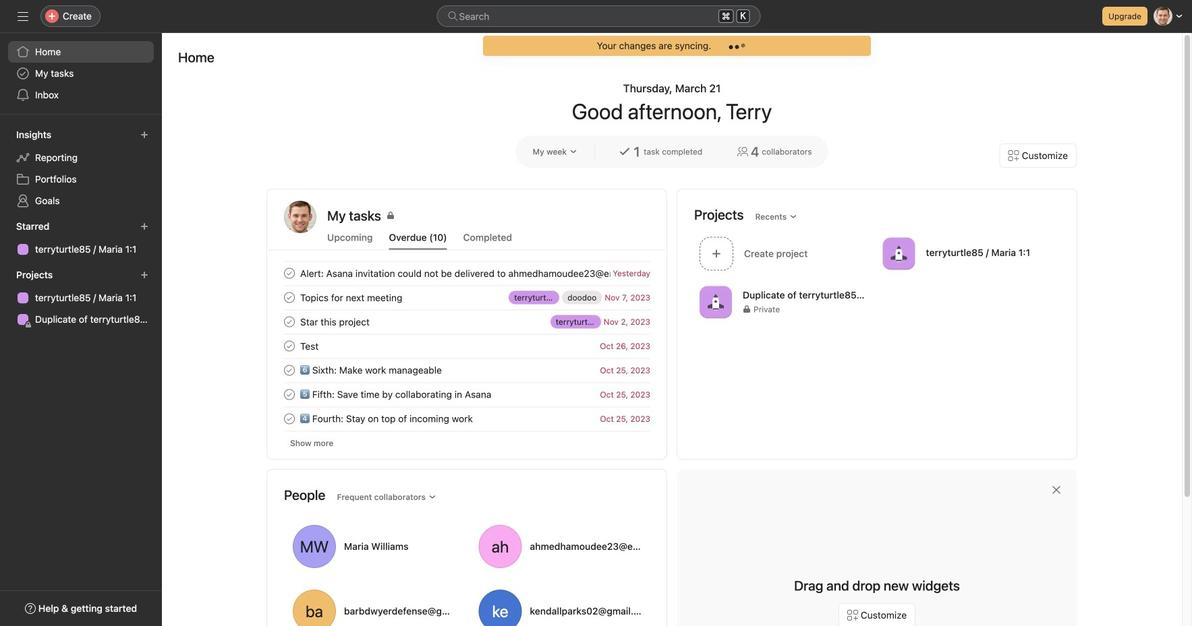 Task type: vqa. For each thing, say whether or not it's contained in the screenshot.
New insights icon
yes



Task type: describe. For each thing, give the bounding box(es) containing it.
projects element
[[0, 263, 162, 333]]

3 mark complete image from the top
[[281, 363, 298, 379]]

2 mark complete image from the top
[[281, 290, 298, 306]]

3 mark complete checkbox from the top
[[281, 363, 298, 379]]

Search tasks, projects, and more text field
[[437, 5, 761, 27]]

global element
[[0, 33, 162, 114]]

5 mark complete image from the top
[[281, 411, 298, 427]]

2 mark complete checkbox from the top
[[281, 314, 298, 330]]

1 mark complete checkbox from the top
[[281, 290, 298, 306]]

new project or portfolio image
[[140, 271, 148, 279]]

1 mark complete image from the top
[[281, 314, 298, 330]]

2 mark complete checkbox from the top
[[281, 338, 298, 355]]

view profile image
[[284, 201, 316, 233]]

2 mark complete image from the top
[[281, 338, 298, 355]]



Task type: locate. For each thing, give the bounding box(es) containing it.
0 vertical spatial mark complete image
[[281, 266, 298, 282]]

0 vertical spatial mark complete checkbox
[[281, 266, 298, 282]]

4 mark complete checkbox from the top
[[281, 387, 298, 403]]

3 mark complete checkbox from the top
[[281, 411, 298, 427]]

Mark complete checkbox
[[281, 266, 298, 282], [281, 338, 298, 355], [281, 411, 298, 427]]

1 horizontal spatial rocket image
[[891, 246, 907, 262]]

None field
[[437, 5, 761, 27]]

Mark complete checkbox
[[281, 290, 298, 306], [281, 314, 298, 330], [281, 363, 298, 379], [281, 387, 298, 403]]

0 vertical spatial rocket image
[[891, 246, 907, 262]]

starred element
[[0, 215, 162, 263]]

1 vertical spatial mark complete checkbox
[[281, 338, 298, 355]]

hide sidebar image
[[18, 11, 28, 22]]

4 mark complete image from the top
[[281, 387, 298, 403]]

mark complete image
[[281, 314, 298, 330], [281, 338, 298, 355], [281, 363, 298, 379], [281, 387, 298, 403], [281, 411, 298, 427]]

new insights image
[[140, 131, 148, 139]]

add items to starred image
[[140, 223, 148, 231]]

1 vertical spatial mark complete image
[[281, 290, 298, 306]]

list item
[[694, 233, 877, 275], [268, 261, 667, 286], [268, 286, 667, 310], [268, 310, 667, 334], [268, 334, 667, 359], [268, 359, 667, 383], [268, 383, 667, 407], [268, 407, 667, 431]]

1 mark complete image from the top
[[281, 266, 298, 282]]

mark complete image
[[281, 266, 298, 282], [281, 290, 298, 306]]

rocket image
[[891, 246, 907, 262], [708, 295, 724, 311]]

1 mark complete checkbox from the top
[[281, 266, 298, 282]]

dismiss image
[[1051, 485, 1062, 496]]

0 horizontal spatial rocket image
[[708, 295, 724, 311]]

2 vertical spatial mark complete checkbox
[[281, 411, 298, 427]]

insights element
[[0, 123, 162, 215]]

1 vertical spatial rocket image
[[708, 295, 724, 311]]



